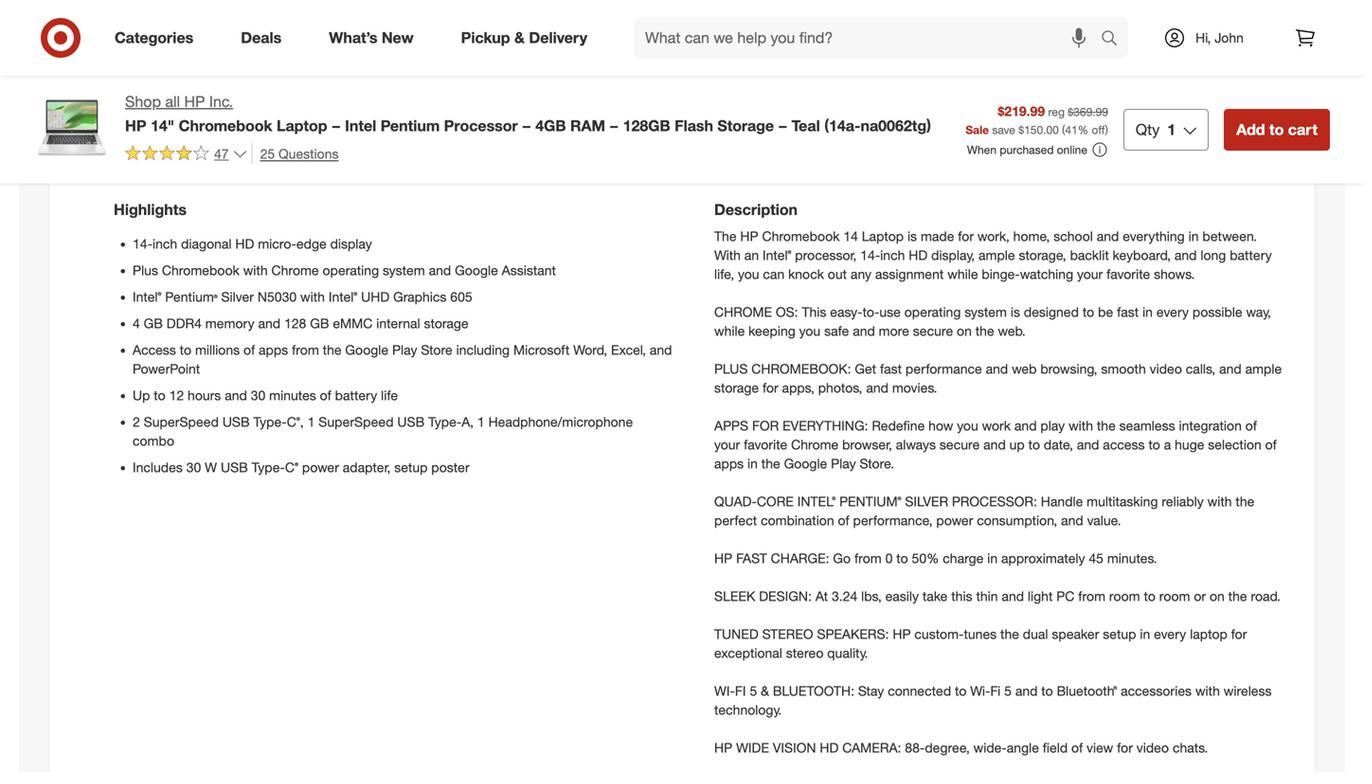 Task type: locate. For each thing, give the bounding box(es) containing it.
operating inside the chrome os: this easy-to-use operating system is designed to be fast in every possible way, while keeping you safe and more secure on the web.
[[904, 304, 961, 320]]

hp left custom-
[[893, 626, 911, 642]]

1 horizontal spatial operating
[[904, 304, 961, 320]]

1 superspeed from the left
[[144, 414, 219, 430]]

1 vertical spatial apps
[[714, 455, 744, 472]]

battery
[[1230, 247, 1272, 263], [335, 387, 377, 404]]

0 horizontal spatial favorite
[[744, 436, 787, 453]]

0 vertical spatial on
[[957, 323, 972, 339]]

superspeed
[[144, 414, 219, 430], [319, 414, 394, 430]]

2 horizontal spatial from
[[1078, 588, 1106, 604]]

0 horizontal spatial storage
[[424, 315, 469, 332]]

hi,
[[1196, 29, 1211, 46]]

room
[[1109, 588, 1140, 604], [1159, 588, 1190, 604]]

processor,
[[795, 247, 857, 263]]

google for play
[[345, 342, 388, 358]]

30 left minutes
[[251, 387, 265, 404]]

multitasking
[[1087, 493, 1158, 510]]

hp fast charge: go from 0 to 50% charge in approximately 45 minutes.
[[714, 550, 1157, 566]]

favorite inside the apps for everything: redefine how you work and play with the seamless integration of your favorite chrome browser, always secure and up to date, and access to a huge selection of apps in the google play store.
[[744, 436, 787, 453]]

get
[[855, 360, 876, 377]]

is
[[907, 228, 917, 244], [1011, 304, 1020, 320]]

pentium®
[[165, 289, 218, 305]]

with right reliably
[[1207, 493, 1232, 510]]

for
[[958, 228, 974, 244], [763, 379, 778, 396], [1231, 626, 1247, 642], [1117, 739, 1133, 756]]

1 horizontal spatial ample
[[1245, 360, 1282, 377]]

2 vertical spatial google
[[784, 455, 827, 472]]

1 vertical spatial secure
[[940, 436, 980, 453]]

every inside the chrome os: this easy-to-use operating system is designed to be fast in every possible way, while keeping you safe and more secure on the web.
[[1157, 304, 1189, 320]]

easy-
[[830, 304, 863, 320]]

inch inside the hp chromebook 14 laptop is made for work, home, school and everything in between. with an intel® processor, 14-inch hd display, ample storage, backlit keyboard, and long battery life, you can knock out any assignment while binge-watching your favorite shows.
[[880, 247, 905, 263]]

the inside tuned stereo speakers: hp custom-tunes the dual speaker setup in every laptop for exceptional stereo quality.
[[1000, 626, 1019, 642]]

work,
[[978, 228, 1010, 244]]

to inside the chrome os: this easy-to-use operating system is designed to be fast in every possible way, while keeping you safe and more secure on the web.
[[1083, 304, 1094, 320]]

play down internal
[[392, 342, 417, 358]]

operating down "display"
[[323, 262, 379, 279]]

the left 'dual' at the right bottom of page
[[1000, 626, 1019, 642]]

favorite down for
[[744, 436, 787, 453]]

with inside the apps for everything: redefine how you work and play with the seamless integration of your favorite chrome browser, always secure and up to date, and access to a huge selection of apps in the google play store.
[[1069, 417, 1093, 434]]

to right 'up'
[[1028, 436, 1040, 453]]

1 horizontal spatial inch
[[880, 247, 905, 263]]

and left 128
[[258, 315, 280, 332]]

1 vertical spatial your
[[714, 436, 740, 453]]

0 vertical spatial chromebook
[[179, 116, 272, 135]]

google for assistant
[[455, 262, 498, 279]]

gb right 128
[[310, 315, 329, 332]]

storage inside plus chromebook: get fast performance and web browsing, smooth video calls, and ample storage for apps, photos, and movies.
[[714, 379, 759, 396]]

1 room from the left
[[1109, 588, 1140, 604]]

field
[[1043, 739, 1068, 756]]

fast inside plus chromebook: get fast performance and web browsing, smooth video calls, and ample storage for apps, photos, and movies.
[[880, 360, 902, 377]]

0 horizontal spatial superspeed
[[144, 414, 219, 430]]

1 horizontal spatial is
[[1011, 304, 1020, 320]]

1 horizontal spatial power
[[936, 512, 973, 529]]

on
[[957, 323, 972, 339], [1210, 588, 1225, 604]]

usb
[[222, 414, 250, 430], [397, 414, 425, 430], [221, 459, 248, 476]]

perfect
[[714, 512, 757, 529]]

hd
[[235, 235, 254, 252], [909, 247, 928, 263], [820, 739, 839, 756]]

and up "shows."
[[1175, 247, 1197, 263]]

image of hp 14" chromebook laptop – intel pentium processor – 4gb ram – 128gb flash storage – teal (14a-na0062tg) image
[[34, 91, 110, 167]]

to
[[1269, 120, 1284, 139], [1083, 304, 1094, 320], [180, 342, 191, 358], [154, 387, 165, 404], [1028, 436, 1040, 453], [1149, 436, 1160, 453], [896, 550, 908, 566], [1144, 588, 1156, 604], [955, 682, 967, 699], [1041, 682, 1053, 699]]

0 horizontal spatial inch
[[153, 235, 177, 252]]

0 horizontal spatial you
[[738, 266, 759, 282]]

to down ddr4
[[180, 342, 191, 358]]

0 horizontal spatial fast
[[880, 360, 902, 377]]

is up web.
[[1011, 304, 1020, 320]]

browser,
[[842, 436, 892, 453]]

0 horizontal spatial gb
[[144, 315, 163, 332]]

setup right speaker
[[1103, 626, 1136, 642]]

1 horizontal spatial battery
[[1230, 247, 1272, 263]]

your down apps
[[714, 436, 740, 453]]

1 vertical spatial &
[[761, 682, 769, 699]]

every inside tuned stereo speakers: hp custom-tunes the dual speaker setup in every laptop for exceptional stereo quality.
[[1154, 626, 1186, 642]]

system up web.
[[965, 304, 1007, 320]]

1 vertical spatial laptop
[[862, 228, 904, 244]]

0 vertical spatial laptop
[[277, 116, 327, 135]]

1 horizontal spatial 30
[[251, 387, 265, 404]]

laptop up 25 questions
[[277, 116, 327, 135]]

1 horizontal spatial google
[[455, 262, 498, 279]]

while down display,
[[948, 266, 978, 282]]

your inside the apps for everything: redefine how you work and play with the seamless integration of your favorite chrome browser, always secure and up to date, and access to a huge selection of apps in the google play store.
[[714, 436, 740, 453]]

type- up poster
[[428, 414, 462, 430]]

4 gb ddr4 memory and 128 gb emmc internal storage
[[133, 315, 469, 332]]

1 vertical spatial from
[[854, 550, 882, 566]]

1 horizontal spatial storage
[[714, 379, 759, 396]]

video
[[1150, 360, 1182, 377], [1137, 739, 1169, 756]]

intel®
[[763, 247, 791, 263], [133, 289, 161, 305], [329, 289, 357, 305]]

laptop right 14
[[862, 228, 904, 244]]

and right excel,
[[650, 342, 672, 358]]

1 vertical spatial power
[[936, 512, 973, 529]]

14- up plus
[[133, 235, 153, 252]]

and right hours
[[225, 387, 247, 404]]

)
[[1105, 122, 1108, 137]]

with right play
[[1069, 417, 1093, 434]]

1 horizontal spatial room
[[1159, 588, 1190, 604]]

setup left poster
[[394, 459, 428, 476]]

ram
[[570, 116, 605, 135]]

4 – from the left
[[778, 116, 787, 135]]

– left teal
[[778, 116, 787, 135]]

to inside button
[[1269, 120, 1284, 139]]

1 horizontal spatial on
[[1210, 588, 1225, 604]]

1 horizontal spatial favorite
[[1107, 266, 1150, 282]]

performance,
[[853, 512, 933, 529]]

google inside the apps for everything: redefine how you work and play with the seamless integration of your favorite chrome browser, always secure and up to date, and access to a huge selection of apps in the google play store.
[[784, 455, 827, 472]]

0 vertical spatial play
[[392, 342, 417, 358]]

chats.
[[1173, 739, 1208, 756]]

microsoft
[[513, 342, 570, 358]]

0 horizontal spatial room
[[1109, 588, 1140, 604]]

0 horizontal spatial google
[[345, 342, 388, 358]]

of
[[243, 342, 255, 358], [320, 387, 331, 404], [1246, 417, 1257, 434], [1265, 436, 1277, 453], [838, 512, 849, 529], [1071, 739, 1083, 756]]

0 horizontal spatial play
[[392, 342, 417, 358]]

1 horizontal spatial laptop
[[862, 228, 904, 244]]

0 horizontal spatial &
[[514, 28, 525, 47]]

0 horizontal spatial 14-
[[133, 235, 153, 252]]

description
[[714, 200, 798, 219]]

1 vertical spatial you
[[799, 323, 821, 339]]

1 – from the left
[[332, 116, 341, 135]]

the left web.
[[976, 323, 994, 339]]

wi-fi 5 & bluetooth: stay connected to wi-fi 5 and to bluetooth® accessories with wireless technology.
[[714, 682, 1272, 718]]

play down browser,
[[831, 455, 856, 472]]

0 vertical spatial storage
[[424, 315, 469, 332]]

chromebook down inc.
[[179, 116, 272, 135]]

on right the or
[[1210, 588, 1225, 604]]

1 vertical spatial system
[[965, 304, 1007, 320]]

secure right more
[[913, 323, 953, 339]]

the inside access to millions of apps from the google play store including microsoft word, excel, and powerpoint
[[323, 342, 342, 358]]

1 vertical spatial is
[[1011, 304, 1020, 320]]

and down handle
[[1061, 512, 1083, 529]]

details
[[114, 151, 173, 173]]

for right laptop
[[1231, 626, 1247, 642]]

can
[[763, 266, 785, 282]]

way,
[[1246, 304, 1271, 320]]

intel® up can
[[763, 247, 791, 263]]

add to cart
[[1236, 120, 1318, 139]]

browsing,
[[1040, 360, 1097, 377]]

1 horizontal spatial 14-
[[860, 247, 880, 263]]

hp left wide
[[714, 739, 732, 756]]

0 vertical spatial this
[[672, 75, 709, 101]]

internal
[[376, 315, 420, 332]]

0 horizontal spatial this
[[672, 75, 709, 101]]

0 vertical spatial 30
[[251, 387, 265, 404]]

fast right get
[[880, 360, 902, 377]]

2 horizontal spatial intel®
[[763, 247, 791, 263]]

bluetooth®
[[1057, 682, 1117, 699]]

your
[[1077, 266, 1103, 282], [714, 436, 740, 453]]

0 vertical spatial apps
[[259, 342, 288, 358]]

1 vertical spatial 30
[[186, 459, 201, 476]]

1 vertical spatial operating
[[904, 304, 961, 320]]

chrome down everything:
[[791, 436, 839, 453]]

0 horizontal spatial power
[[302, 459, 339, 476]]

your inside the hp chromebook 14 laptop is made for work, home, school and everything in between. with an intel® processor, 14-inch hd display, ample storage, backlit keyboard, and long battery life, you can knock out any assignment while binge-watching your favorite shows.
[[1077, 266, 1103, 282]]

you inside the hp chromebook 14 laptop is made for work, home, school and everything in between. with an intel® processor, 14-inch hd display, ample storage, backlit keyboard, and long battery life, you can knock out any assignment while binge-watching your favorite shows.
[[738, 266, 759, 282]]

google inside access to millions of apps from the google play store including microsoft word, excel, and powerpoint
[[345, 342, 388, 358]]

your down backlit
[[1077, 266, 1103, 282]]

from inside access to millions of apps from the google play store including microsoft word, excel, and powerpoint
[[292, 342, 319, 358]]

every down "shows."
[[1157, 304, 1189, 320]]

you down 'an'
[[738, 266, 759, 282]]

0 horizontal spatial from
[[292, 342, 319, 358]]

for up display,
[[958, 228, 974, 244]]

1 horizontal spatial setup
[[1103, 626, 1136, 642]]

1 horizontal spatial this
[[951, 588, 972, 604]]

14- inside the hp chromebook 14 laptop is made for work, home, school and everything in between. with an intel® processor, 14-inch hd display, ample storage, backlit keyboard, and long battery life, you can knock out any assignment while binge-watching your favorite shows.
[[860, 247, 880, 263]]

this
[[802, 304, 826, 320]]

excel,
[[611, 342, 646, 358]]

What can we help you find? suggestions appear below search field
[[634, 17, 1106, 59]]

usb down life
[[397, 414, 425, 430]]

in inside the hp chromebook 14 laptop is made for work, home, school and everything in between. with an intel® processor, 14-inch hd display, ample storage, backlit keyboard, and long battery life, you can knock out any assignment while binge-watching your favorite shows.
[[1189, 228, 1199, 244]]

storage,
[[1019, 247, 1066, 263]]

you inside the apps for everything: redefine how you work and play with the seamless integration of your favorite chrome browser, always secure and up to date, and access to a huge selection of apps in the google play store.
[[957, 417, 978, 434]]

secure inside the chrome os: this easy-to-use operating system is designed to be fast in every possible way, while keeping you safe and more secure on the web.
[[913, 323, 953, 339]]

pentium
[[381, 116, 440, 135]]

47
[[214, 145, 229, 162]]

display,
[[931, 247, 975, 263]]

battery down the between.
[[1230, 247, 1272, 263]]

fast right be
[[1117, 304, 1139, 320]]

2 horizontal spatial hd
[[909, 247, 928, 263]]

this left thin
[[951, 588, 972, 604]]

0 vertical spatial is
[[907, 228, 917, 244]]

0 vertical spatial video
[[1150, 360, 1182, 377]]

on up performance
[[957, 323, 972, 339]]

0 vertical spatial your
[[1077, 266, 1103, 282]]

of right "selection"
[[1265, 436, 1277, 453]]

1 vertical spatial setup
[[1103, 626, 1136, 642]]

quality.
[[827, 645, 868, 661]]

setup inside tuned stereo speakers: hp custom-tunes the dual speaker setup in every laptop for exceptional stereo quality.
[[1103, 626, 1136, 642]]

with down 14-inch diagonal hd micro-edge display
[[243, 262, 268, 279]]

0 horizontal spatial hd
[[235, 235, 254, 252]]

0 horizontal spatial apps
[[259, 342, 288, 358]]

in down for
[[747, 455, 758, 472]]

between.
[[1203, 228, 1257, 244]]

1 horizontal spatial chrome
[[791, 436, 839, 453]]

the
[[976, 323, 994, 339], [323, 342, 342, 358], [1097, 417, 1116, 434], [761, 455, 780, 472], [1236, 493, 1255, 510], [1228, 588, 1247, 604], [1000, 626, 1019, 642]]

hd inside the hp chromebook 14 laptop is made for work, home, school and everything in between. with an intel® processor, 14-inch hd display, ample storage, backlit keyboard, and long battery life, you can knock out any assignment while binge-watching your favorite shows.
[[909, 247, 928, 263]]

hp inside tuned stereo speakers: hp custom-tunes the dual speaker setup in every laptop for exceptional stereo quality.
[[893, 626, 911, 642]]

2 vertical spatial you
[[957, 417, 978, 434]]

storage down the "plus" at the right
[[714, 379, 759, 396]]

fast
[[736, 550, 767, 566]]

battery left life
[[335, 387, 377, 404]]

0 vertical spatial chrome
[[271, 262, 319, 279]]

chrome up intel® pentium® silver n5030 with intel® uhd graphics 605 at top left
[[271, 262, 319, 279]]

0 vertical spatial fast
[[1117, 304, 1139, 320]]

of inside quad-core intel® pentium® silver processor: handle multitasking reliably with the perfect combination of performance, power consumption, and value.
[[838, 512, 849, 529]]

a,
[[462, 414, 474, 430]]

what's new link
[[313, 17, 437, 59]]

from left 0
[[854, 550, 882, 566]]

1 right c®,
[[307, 414, 315, 430]]

25
[[260, 145, 275, 162]]

search button
[[1092, 17, 1138, 63]]

storage up the store
[[424, 315, 469, 332]]

cart
[[1288, 120, 1318, 139]]

superspeed down 12 in the bottom of the page
[[144, 414, 219, 430]]

4
[[133, 315, 140, 332]]

watching
[[1020, 266, 1073, 282]]

3 – from the left
[[610, 116, 619, 135]]

14- up any
[[860, 247, 880, 263]]

0 horizontal spatial is
[[907, 228, 917, 244]]

play inside the apps for everything: redefine how you work and play with the seamless integration of your favorite chrome browser, always secure and up to date, and access to a huge selection of apps in the google play store.
[[831, 455, 856, 472]]

0 horizontal spatial your
[[714, 436, 740, 453]]

%
[[1078, 122, 1089, 137]]

14"
[[151, 116, 174, 135]]

assistant
[[502, 262, 556, 279]]

1 horizontal spatial hd
[[820, 739, 839, 756]]

0 horizontal spatial 5
[[750, 682, 757, 699]]

0 vertical spatial battery
[[1230, 247, 1272, 263]]

0 vertical spatial every
[[1157, 304, 1189, 320]]

and inside access to millions of apps from the google play store including microsoft word, excel, and powerpoint
[[650, 342, 672, 358]]

from right pc
[[1078, 588, 1106, 604]]

$219.99
[[998, 103, 1045, 119]]

3.24
[[832, 588, 858, 604]]

1 horizontal spatial gb
[[310, 315, 329, 332]]

2 vertical spatial chromebook
[[162, 262, 239, 279]]

and right calls,
[[1219, 360, 1242, 377]]

1 horizontal spatial while
[[948, 266, 978, 282]]

inch up plus
[[153, 235, 177, 252]]

degree,
[[925, 739, 970, 756]]

and up backlit
[[1097, 228, 1119, 244]]

operating
[[323, 262, 379, 279], [904, 304, 961, 320]]

every left laptop
[[1154, 626, 1186, 642]]

hp right all
[[184, 92, 205, 111]]

handle
[[1041, 493, 1083, 510]]

from down 4 gb ddr4 memory and 128 gb emmc internal storage
[[292, 342, 319, 358]]

operating right use
[[904, 304, 961, 320]]

you right "how"
[[957, 417, 978, 434]]

apps down apps
[[714, 455, 744, 472]]

0 vertical spatial ample
[[979, 247, 1015, 263]]

1 vertical spatial ample
[[1245, 360, 1282, 377]]

hp inside the hp chromebook 14 laptop is made for work, home, school and everything in between. with an intel® processor, 14-inch hd display, ample storage, backlit keyboard, and long battery life, you can knock out any assignment while binge-watching your favorite shows.
[[740, 228, 758, 244]]

quad-core intel® pentium® silver processor: handle multitasking reliably with the perfect combination of performance, power consumption, and value.
[[714, 493, 1255, 529]]

1 vertical spatial fast
[[880, 360, 902, 377]]

hp up 'an'
[[740, 228, 758, 244]]

sale
[[966, 122, 989, 137]]

c®,
[[287, 414, 304, 430]]

plus chromebook with chrome operating system and google assistant
[[133, 262, 556, 279]]

2 vertical spatial from
[[1078, 588, 1106, 604]]

1 vertical spatial chrome
[[791, 436, 839, 453]]

add
[[1236, 120, 1265, 139]]

custom-
[[915, 626, 964, 642]]

chromebook up processor,
[[762, 228, 840, 244]]

hd up assignment
[[909, 247, 928, 263]]

google
[[455, 262, 498, 279], [345, 342, 388, 358], [784, 455, 827, 472]]

the inside quad-core intel® pentium® silver processor: handle multitasking reliably with the perfect combination of performance, power consumption, and value.
[[1236, 493, 1255, 510]]

1 horizontal spatial your
[[1077, 266, 1103, 282]]

inch
[[153, 235, 177, 252], [880, 247, 905, 263]]

for left apps,
[[763, 379, 778, 396]]

with left the wireless
[[1195, 682, 1220, 699]]

every
[[1157, 304, 1189, 320], [1154, 626, 1186, 642]]

& right pickup
[[514, 28, 525, 47]]

0 horizontal spatial ample
[[979, 247, 1015, 263]]

and inside quad-core intel® pentium® silver processor: handle multitasking reliably with the perfect combination of performance, power consumption, and value.
[[1061, 512, 1083, 529]]

video left calls,
[[1150, 360, 1182, 377]]

and down to- on the top right of the page
[[853, 323, 875, 339]]

favorite down "keyboard,"
[[1107, 266, 1150, 282]]

google down emmc
[[345, 342, 388, 358]]

laptop inside the hp chromebook 14 laptop is made for work, home, school and everything in between. with an intel® processor, 14-inch hd display, ample storage, backlit keyboard, and long battery life, you can knock out any assignment while binge-watching your favorite shows.
[[862, 228, 904, 244]]

0 vertical spatial while
[[948, 266, 978, 282]]

1 horizontal spatial system
[[965, 304, 1007, 320]]

inch up assignment
[[880, 247, 905, 263]]

secure down "how"
[[940, 436, 980, 453]]

0 horizontal spatial on
[[957, 323, 972, 339]]

1 right qty at the top of page
[[1167, 120, 1176, 139]]

0 vertical spatial you
[[738, 266, 759, 282]]

use
[[879, 304, 901, 320]]

power right c® at bottom left
[[302, 459, 339, 476]]

na0062tg)
[[861, 116, 931, 135]]

chromebook inside the hp chromebook 14 laptop is made for work, home, school and everything in between. with an intel® processor, 14-inch hd display, ample storage, backlit keyboard, and long battery life, you can knock out any assignment while binge-watching your favorite shows.
[[762, 228, 840, 244]]

& right fi
[[761, 682, 769, 699]]

1 horizontal spatial play
[[831, 455, 856, 472]]

of right field
[[1071, 739, 1083, 756]]

selection
[[1208, 436, 1262, 453]]

ample down way, at the right top
[[1245, 360, 1282, 377]]

usb right w
[[221, 459, 248, 476]]

web
[[1012, 360, 1037, 377]]

a
[[1164, 436, 1171, 453]]

0 vertical spatial from
[[292, 342, 319, 358]]

1 horizontal spatial superspeed
[[319, 414, 394, 430]]

and inside wi-fi 5 & bluetooth: stay connected to wi-fi 5 and to bluetooth® accessories with wireless technology.
[[1015, 682, 1038, 699]]

power down silver
[[936, 512, 973, 529]]

delivery
[[529, 28, 587, 47]]

with inside quad-core intel® pentium® silver processor: handle multitasking reliably with the perfect combination of performance, power consumption, and value.
[[1207, 493, 1232, 510]]

secure inside the apps for everything: redefine how you work and play with the seamless integration of your favorite chrome browser, always secure and up to date, and access to a huge selection of apps in the google play store.
[[940, 436, 980, 453]]

–
[[332, 116, 341, 135], [522, 116, 531, 135], [610, 116, 619, 135], [778, 116, 787, 135]]

1 gb from the left
[[144, 315, 163, 332]]

while down chrome
[[714, 323, 745, 339]]

store
[[421, 342, 453, 358]]

on inside the chrome os: this easy-to-use operating system is designed to be fast in every possible way, while keeping you safe and more secure on the web.
[[957, 323, 972, 339]]

0 vertical spatial operating
[[323, 262, 379, 279]]



Task type: vqa. For each thing, say whether or not it's contained in the screenshot.
first 5 from the left
yes



Task type: describe. For each thing, give the bounding box(es) containing it.
online
[[1057, 142, 1087, 157]]

128
[[284, 315, 306, 332]]

for inside plus chromebook: get fast performance and web browsing, smooth video calls, and ample storage for apps, photos, and movies.
[[763, 379, 778, 396]]

stereo
[[762, 626, 813, 642]]

the
[[714, 228, 737, 244]]

road.
[[1251, 588, 1281, 604]]

micro-
[[258, 235, 296, 252]]

and down get
[[866, 379, 889, 396]]

is inside the hp chromebook 14 laptop is made for work, home, school and everything in between. with an intel® processor, 14-inch hd display, ample storage, backlit keyboard, and long battery life, you can knock out any assignment while binge-watching your favorite shows.
[[907, 228, 917, 244]]

charge
[[943, 550, 984, 566]]

intel® inside the hp chromebook 14 laptop is made for work, home, school and everything in between. with an intel® processor, 14-inch hd display, ample storage, backlit keyboard, and long battery life, you can knock out any assignment while binge-watching your favorite shows.
[[763, 247, 791, 263]]

bluetooth:
[[773, 682, 854, 699]]

to left 12 in the bottom of the page
[[154, 387, 165, 404]]

access
[[1103, 436, 1145, 453]]

1 5 from the left
[[750, 682, 757, 699]]

for inside tuned stereo speakers: hp custom-tunes the dual speaker setup in every laptop for exceptional stereo quality.
[[1231, 626, 1247, 642]]

2 room from the left
[[1159, 588, 1190, 604]]

the left 'road.'
[[1228, 588, 1247, 604]]

0 vertical spatial setup
[[394, 459, 428, 476]]

the up core
[[761, 455, 780, 472]]

work
[[982, 417, 1011, 434]]

1 vertical spatial video
[[1137, 739, 1169, 756]]

to left a
[[1149, 436, 1160, 453]]

when purchased online
[[967, 142, 1087, 157]]

play
[[1041, 417, 1065, 434]]

to-
[[863, 304, 880, 320]]

wi-
[[714, 682, 735, 699]]

tuned
[[714, 626, 759, 642]]

in inside the apps for everything: redefine how you work and play with the seamless integration of your favorite chrome browser, always secure and up to date, and access to a huge selection of apps in the google play store.
[[747, 455, 758, 472]]

keeping
[[749, 323, 796, 339]]

to right 0
[[896, 550, 908, 566]]

word,
[[573, 342, 607, 358]]

more
[[879, 323, 909, 339]]

0 horizontal spatial 30
[[186, 459, 201, 476]]

emmc
[[333, 315, 373, 332]]

connected
[[888, 682, 951, 699]]

pickup
[[461, 28, 510, 47]]

with inside wi-fi 5 & bluetooth: stay connected to wi-fi 5 and to bluetooth® accessories with wireless technology.
[[1195, 682, 1220, 699]]

2 – from the left
[[522, 116, 531, 135]]

hp left the fast
[[714, 550, 732, 566]]

about
[[603, 75, 665, 101]]

designed
[[1024, 304, 1079, 320]]

1 vertical spatial on
[[1210, 588, 1225, 604]]

and right date,
[[1077, 436, 1099, 453]]

0 horizontal spatial chrome
[[271, 262, 319, 279]]

at
[[816, 588, 828, 604]]

deals
[[241, 28, 282, 47]]

apps inside access to millions of apps from the google play store including microsoft word, excel, and powerpoint
[[259, 342, 288, 358]]

stay
[[858, 682, 884, 699]]

ddr4
[[167, 315, 202, 332]]

to left bluetooth®
[[1041, 682, 1053, 699]]

life
[[381, 387, 398, 404]]

hi, john
[[1196, 29, 1244, 46]]

47 link
[[125, 143, 248, 166]]

and right thin
[[1002, 588, 1024, 604]]

what's new
[[329, 28, 414, 47]]

go
[[833, 550, 851, 566]]

1 vertical spatial this
[[951, 588, 972, 604]]

ample inside plus chromebook: get fast performance and web browsing, smooth video calls, and ample storage for apps, photos, and movies.
[[1245, 360, 1282, 377]]

teal
[[792, 116, 820, 135]]

of right minutes
[[320, 387, 331, 404]]

video inside plus chromebook: get fast performance and web browsing, smooth video calls, and ample storage for apps, photos, and movies.
[[1150, 360, 1182, 377]]

of up "selection"
[[1246, 417, 1257, 434]]

in right the charge on the right of page
[[987, 550, 998, 566]]

including
[[456, 342, 510, 358]]

categories
[[115, 28, 193, 47]]

knock
[[788, 266, 824, 282]]

45
[[1089, 550, 1104, 566]]

wide
[[736, 739, 769, 756]]

0 horizontal spatial battery
[[335, 387, 377, 404]]

thin
[[976, 588, 998, 604]]

play inside access to millions of apps from the google play store including microsoft word, excel, and powerpoint
[[392, 342, 417, 358]]

pickup & delivery link
[[445, 17, 611, 59]]

you inside the chrome os: this easy-to-use operating system is designed to be fast in every possible way, while keeping you safe and more secure on the web.
[[799, 323, 821, 339]]

ample inside the hp chromebook 14 laptop is made for work, home, school and everything in between. with an intel® processor, 14-inch hd display, ample storage, backlit keyboard, and long battery life, you can knock out any assignment while binge-watching your favorite shows.
[[979, 247, 1015, 263]]

millions
[[195, 342, 240, 358]]

to down minutes.
[[1144, 588, 1156, 604]]

apps,
[[782, 379, 815, 396]]

type- down up to 12 hours and 30 minutes of battery life
[[253, 414, 287, 430]]

type- right w
[[252, 459, 285, 476]]

fast inside the chrome os: this easy-to-use operating system is designed to be fast in every possible way, while keeping you safe and more secure on the web.
[[1117, 304, 1139, 320]]

25 questions link
[[252, 143, 339, 165]]

hd for camera:
[[820, 739, 839, 756]]

of inside access to millions of apps from the google play store including microsoft word, excel, and powerpoint
[[243, 342, 255, 358]]

while inside the hp chromebook 14 laptop is made for work, home, school and everything in between. with an intel® processor, 14-inch hd display, ample storage, backlit keyboard, and long battery life, you can knock out any assignment while binge-watching your favorite shows.
[[948, 266, 978, 282]]

2 superspeed from the left
[[319, 414, 394, 430]]

battery inside the hp chromebook 14 laptop is made for work, home, school and everything in between. with an intel® processor, 14-inch hd display, ample storage, backlit keyboard, and long battery life, you can knock out any assignment while binge-watching your favorite shows.
[[1230, 247, 1272, 263]]

or
[[1194, 588, 1206, 604]]

in inside tuned stereo speakers: hp custom-tunes the dual speaker setup in every laptop for exceptional stereo quality.
[[1140, 626, 1150, 642]]

2 gb from the left
[[310, 315, 329, 332]]

& inside pickup & delivery link
[[514, 28, 525, 47]]

and down work
[[983, 436, 1006, 453]]

0 horizontal spatial operating
[[323, 262, 379, 279]]

made
[[921, 228, 954, 244]]

reg
[[1048, 105, 1065, 119]]

with up 4 gb ddr4 memory and 128 gb emmc internal storage
[[300, 289, 325, 305]]

shop
[[125, 92, 161, 111]]

to inside access to millions of apps from the google play store including microsoft word, excel, and powerpoint
[[180, 342, 191, 358]]

approximately
[[1001, 550, 1085, 566]]

and up 'up'
[[1014, 417, 1037, 434]]

accessories
[[1121, 682, 1192, 699]]

41
[[1065, 122, 1078, 137]]

assignment
[[875, 266, 944, 282]]

1 horizontal spatial 1
[[477, 414, 485, 430]]

and inside the chrome os: this easy-to-use operating system is designed to be fast in every possible way, while keeping you safe and more secure on the web.
[[853, 323, 875, 339]]

easily
[[885, 588, 919, 604]]

0 horizontal spatial system
[[383, 262, 425, 279]]

wide-
[[974, 739, 1007, 756]]

intel®
[[797, 493, 836, 510]]

minutes.
[[1107, 550, 1157, 566]]

stereo
[[786, 645, 824, 661]]

consumption,
[[977, 512, 1057, 529]]

power inside quad-core intel® pentium® silver processor: handle multitasking reliably with the perfect combination of performance, power consumption, and value.
[[936, 512, 973, 529]]

pc
[[1056, 588, 1075, 604]]

0 vertical spatial power
[[302, 459, 339, 476]]

system inside the chrome os: this easy-to-use operating system is designed to be fast in every possible way, while keeping you safe and more secure on the web.
[[965, 304, 1007, 320]]

view
[[1087, 739, 1113, 756]]

shop all hp inc. hp 14" chromebook laptop – intel pentium processor – 4gb ram – 128gb flash storage – teal (14a-na0062tg)
[[125, 92, 931, 135]]

school
[[1054, 228, 1093, 244]]

c®
[[285, 459, 298, 476]]

apps
[[714, 417, 748, 434]]

and up graphics
[[429, 262, 451, 279]]

favorite inside the hp chromebook 14 laptop is made for work, home, school and everything in between. with an intel® processor, 14-inch hd display, ample storage, backlit keyboard, and long battery life, you can knock out any assignment while binge-watching your favorite shows.
[[1107, 266, 1150, 282]]

hp down shop
[[125, 116, 146, 135]]

includes 30 w usb type-c® power adapter, setup poster
[[133, 459, 469, 476]]

sleek design: at 3.24 lbs, easily take this thin and light pc from room to room or on the road.
[[714, 588, 1281, 604]]

and left web
[[986, 360, 1008, 377]]

backlit
[[1070, 247, 1109, 263]]

wireless
[[1224, 682, 1272, 699]]

all
[[165, 92, 180, 111]]

while inside the chrome os: this easy-to-use operating system is designed to be fast in every possible way, while keeping you safe and more secure on the web.
[[714, 323, 745, 339]]

chrome inside the apps for everything: redefine how you work and play with the seamless integration of your favorite chrome browser, always secure and up to date, and access to a huge selection of apps in the google play store.
[[791, 436, 839, 453]]

when
[[967, 142, 997, 157]]

light
[[1028, 588, 1053, 604]]

an
[[744, 247, 759, 263]]

vision
[[773, 739, 816, 756]]

hours
[[188, 387, 221, 404]]

the inside the chrome os: this easy-to-use operating system is designed to be fast in every possible way, while keeping you safe and more secure on the web.
[[976, 323, 994, 339]]

apps inside the apps for everything: redefine how you work and play with the seamless integration of your favorite chrome browser, always secure and up to date, and access to a huge selection of apps in the google play store.
[[714, 455, 744, 472]]

item
[[716, 75, 761, 101]]

for right the view
[[1117, 739, 1133, 756]]

date,
[[1044, 436, 1073, 453]]

be
[[1098, 304, 1113, 320]]

2 superspeed usb type-c®, 1 superspeed usb type-a, 1 headphone/microphone combo
[[133, 414, 633, 449]]

1 horizontal spatial from
[[854, 550, 882, 566]]

1 horizontal spatial intel®
[[329, 289, 357, 305]]

chromebook inside shop all hp inc. hp 14" chromebook laptop – intel pentium processor – 4gb ram – 128gb flash storage – teal (14a-na0062tg)
[[179, 116, 272, 135]]

performance
[[906, 360, 982, 377]]

safe
[[824, 323, 849, 339]]

in inside the chrome os: this easy-to-use operating system is designed to be fast in every possible way, while keeping you safe and more secure on the web.
[[1143, 304, 1153, 320]]

12
[[169, 387, 184, 404]]

& inside wi-fi 5 & bluetooth: stay connected to wi-fi 5 and to bluetooth® accessories with wireless technology.
[[761, 682, 769, 699]]

hd for micro-
[[235, 235, 254, 252]]

laptop inside shop all hp inc. hp 14" chromebook laptop – intel pentium processor – 4gb ram – 128gb flash storage – teal (14a-na0062tg)
[[277, 116, 327, 135]]

usb down up to 12 hours and 30 minutes of battery life
[[222, 414, 250, 430]]

2
[[133, 414, 140, 430]]

0 horizontal spatial 1
[[307, 414, 315, 430]]

2 horizontal spatial 1
[[1167, 120, 1176, 139]]

pickup & delivery
[[461, 28, 587, 47]]

off
[[1092, 122, 1105, 137]]

chromebook:
[[752, 360, 851, 377]]

to left wi-
[[955, 682, 967, 699]]

2 5 from the left
[[1004, 682, 1012, 699]]

for inside the hp chromebook 14 laptop is made for work, home, school and everything in between. with an intel® processor, 14-inch hd display, ample storage, backlit keyboard, and long battery life, you can knock out any assignment while binge-watching your favorite shows.
[[958, 228, 974, 244]]

is inside the chrome os: this easy-to-use operating system is designed to be fast in every possible way, while keeping you safe and more secure on the web.
[[1011, 304, 1020, 320]]

storage
[[718, 116, 774, 135]]

the up the access
[[1097, 417, 1116, 434]]

design:
[[759, 588, 812, 604]]

0 horizontal spatial intel®
[[133, 289, 161, 305]]

combination
[[761, 512, 834, 529]]

always
[[896, 436, 936, 453]]

speakers:
[[817, 626, 889, 642]]

flash
[[675, 116, 713, 135]]



